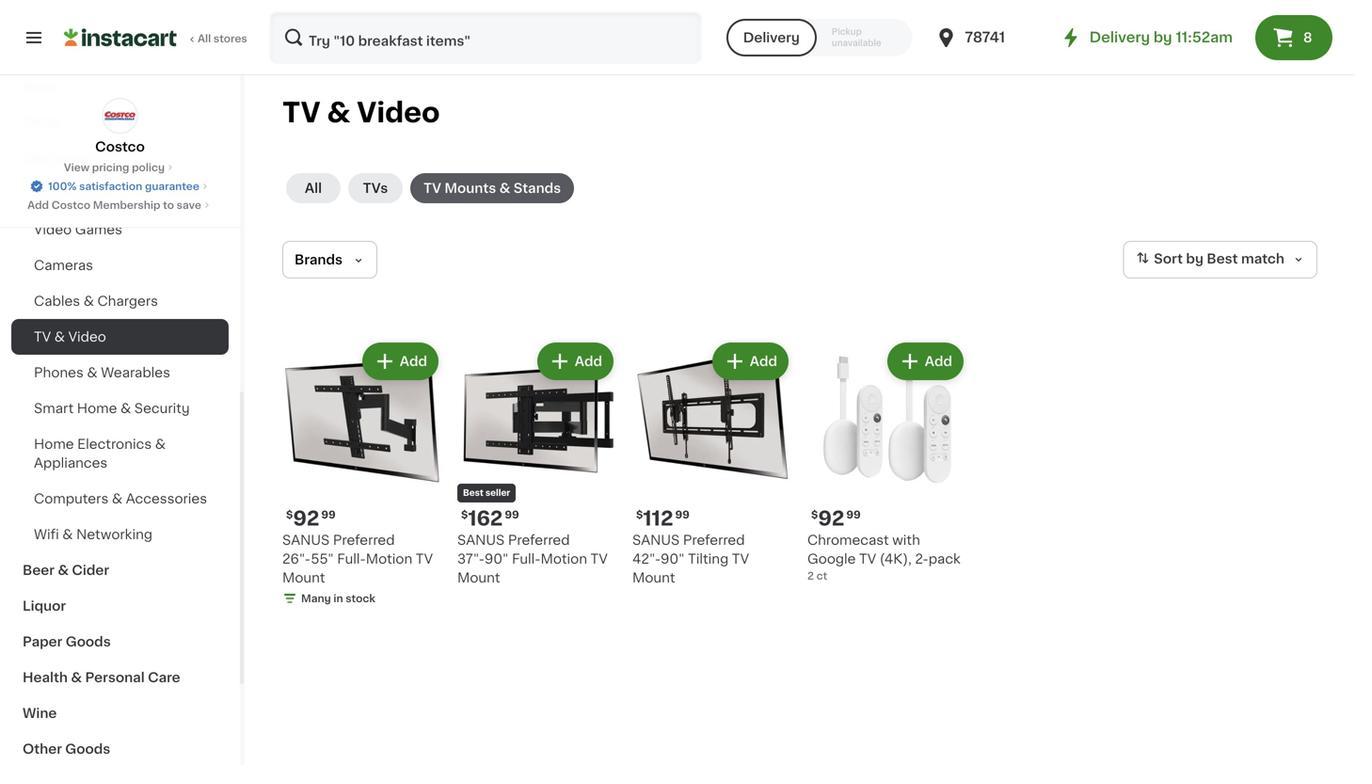 Task type: locate. For each thing, give the bounding box(es) containing it.
full- down $ 162 99
[[512, 553, 541, 566]]

google
[[808, 553, 856, 566]]

phones
[[34, 366, 84, 379]]

smart home & security
[[34, 402, 190, 415]]

3 mount from the left
[[633, 571, 675, 585]]

1 horizontal spatial delivery
[[1090, 31, 1151, 44]]

wearables
[[101, 366, 170, 379]]

1 horizontal spatial best
[[1207, 252, 1238, 266]]

1 horizontal spatial all
[[305, 182, 322, 195]]

0 horizontal spatial 90"
[[485, 553, 509, 566]]

goods up health & personal care
[[66, 635, 111, 649]]

& down 'security'
[[155, 438, 166, 451]]

None search field
[[269, 11, 702, 64]]

costco down 100%
[[52, 200, 90, 210]]

product group
[[282, 339, 442, 610], [458, 339, 618, 587], [633, 339, 793, 587], [808, 339, 968, 584]]

2 horizontal spatial preferred
[[683, 534, 745, 547]]

tv inside the chromecast with google tv (4k), 2-pack 2 ct
[[859, 553, 877, 566]]

0 horizontal spatial best
[[463, 489, 484, 498]]

2 full- from the left
[[512, 553, 541, 566]]

by right sort
[[1187, 252, 1204, 266]]

add for sanus preferred 37"-90" full-motion tv mount
[[575, 355, 602, 368]]

goods for paper goods
[[66, 635, 111, 649]]

& down phones & wearables link
[[120, 402, 131, 415]]

add button
[[364, 345, 437, 378], [539, 345, 612, 378], [714, 345, 787, 378], [889, 345, 962, 378]]

tv up all link
[[282, 99, 321, 126]]

2 goods from the top
[[65, 743, 110, 756]]

2 motion from the left
[[541, 553, 587, 566]]

wine link
[[11, 696, 229, 731]]

1 horizontal spatial motion
[[541, 553, 587, 566]]

8
[[1304, 31, 1313, 44]]

add costco membership to save
[[27, 200, 201, 210]]

tv left 42"-
[[591, 553, 608, 566]]

1 vertical spatial best
[[463, 489, 484, 498]]

service type group
[[727, 19, 913, 56]]

& right the wifi
[[62, 528, 73, 541]]

0 horizontal spatial delivery
[[743, 31, 800, 44]]

best inside field
[[1207, 252, 1238, 266]]

2
[[808, 571, 814, 581]]

99 right 112
[[675, 510, 690, 520]]

paper goods link
[[11, 624, 229, 660]]

wifi
[[34, 528, 59, 541]]

1 horizontal spatial tv & video
[[282, 99, 440, 126]]

sanus up 26"-
[[282, 534, 330, 547]]

& right phones
[[87, 366, 98, 379]]

99 for 26"-
[[321, 510, 336, 520]]

0 horizontal spatial all
[[198, 33, 211, 44]]

preferred up tilting on the right of the page
[[683, 534, 745, 547]]

1 horizontal spatial $ 92 99
[[811, 509, 861, 529]]

0 horizontal spatial preferred
[[333, 534, 395, 547]]

sanus preferred 37"-90" full-motion tv mount
[[458, 534, 608, 585]]

2 preferred from the left
[[508, 534, 570, 547]]

$ up chromecast
[[811, 510, 818, 520]]

home down phones & wearables
[[77, 402, 117, 415]]

preferred inside sanus preferred 26"-55" full-motion tv mount
[[333, 534, 395, 547]]

electronics down 'smart home & security'
[[77, 438, 152, 451]]

mount inside sanus preferred 37"-90" full-motion tv mount
[[458, 571, 500, 585]]

0 horizontal spatial full-
[[337, 553, 366, 566]]

costco up 'view pricing policy' 'link' on the top left of the page
[[95, 140, 145, 153]]

full- inside sanus preferred 26"-55" full-motion tv mount
[[337, 553, 366, 566]]

& inside home electronics & appliances
[[155, 438, 166, 451]]

1 vertical spatial electronics
[[77, 438, 152, 451]]

stores
[[214, 33, 247, 44]]

video inside 'link'
[[68, 330, 106, 344]]

0 horizontal spatial $ 92 99
[[286, 509, 336, 529]]

tv & video up "tvs"
[[282, 99, 440, 126]]

4 $ from the left
[[811, 510, 818, 520]]

0 horizontal spatial 92
[[293, 509, 319, 529]]

tv right tilting on the right of the page
[[732, 553, 749, 566]]

2 99 from the left
[[505, 510, 519, 520]]

sort
[[1154, 252, 1183, 266]]

product group containing 112
[[633, 339, 793, 587]]

0 horizontal spatial home
[[34, 438, 74, 451]]

$ inside $ 112 99
[[636, 510, 643, 520]]

video
[[357, 99, 440, 126], [34, 223, 72, 236], [68, 330, 106, 344]]

by inside field
[[1187, 252, 1204, 266]]

floral
[[23, 116, 60, 129]]

$ 92 99 up "55""
[[286, 509, 336, 529]]

delivery button
[[727, 19, 817, 56]]

add for sanus preferred 42"-90" tilting tv mount
[[750, 355, 778, 368]]

2 mount from the left
[[458, 571, 500, 585]]

baby
[[23, 80, 58, 93]]

full- for 162
[[512, 553, 541, 566]]

1 $ 92 99 from the left
[[286, 509, 336, 529]]

policy
[[132, 162, 165, 173]]

& up phones
[[54, 330, 65, 344]]

1 sanus from the left
[[282, 534, 330, 547]]

preferred up "55""
[[333, 534, 395, 547]]

delivery
[[1090, 31, 1151, 44], [743, 31, 800, 44]]

3 $ from the left
[[636, 510, 643, 520]]

best left the match
[[1207, 252, 1238, 266]]

by left 11:52am
[[1154, 31, 1173, 44]]

home
[[77, 402, 117, 415], [34, 438, 74, 451]]

goods right other
[[65, 743, 110, 756]]

$ 92 99 for chromecast with google tv (4k), 2-pack
[[811, 509, 861, 529]]

0 vertical spatial home
[[77, 402, 117, 415]]

home up appliances
[[34, 438, 74, 451]]

preferred down $ 162 99
[[508, 534, 570, 547]]

brands button
[[282, 241, 378, 279]]

best
[[1207, 252, 1238, 266], [463, 489, 484, 498]]

all left "tvs"
[[305, 182, 322, 195]]

preferred inside sanus preferred 37"-90" full-motion tv mount
[[508, 534, 570, 547]]

other
[[23, 743, 62, 756]]

sanus inside sanus preferred 37"-90" full-motion tv mount
[[458, 534, 505, 547]]

0 vertical spatial tv & video
[[282, 99, 440, 126]]

3 preferred from the left
[[683, 534, 745, 547]]

$ inside $ 162 99
[[461, 510, 468, 520]]

1 vertical spatial costco
[[52, 200, 90, 210]]

1 vertical spatial goods
[[65, 743, 110, 756]]

sanus inside sanus preferred 26"-55" full-motion tv mount
[[282, 534, 330, 547]]

tv & video up phones
[[34, 330, 106, 344]]

2 92 from the left
[[818, 509, 845, 529]]

1 99 from the left
[[321, 510, 336, 520]]

tv down cables in the left top of the page
[[34, 330, 51, 344]]

other goods
[[23, 743, 110, 756]]

1 vertical spatial home
[[34, 438, 74, 451]]

0 horizontal spatial motion
[[366, 553, 413, 566]]

$ 92 99
[[286, 509, 336, 529], [811, 509, 861, 529]]

3 99 from the left
[[675, 510, 690, 520]]

mount down 37"-
[[458, 571, 500, 585]]

add button for sanus preferred 26"-55" full-motion tv mount
[[364, 345, 437, 378]]

1 preferred from the left
[[333, 534, 395, 547]]

$ down best seller
[[461, 510, 468, 520]]

0 vertical spatial electronics
[[23, 152, 100, 165]]

full- inside sanus preferred 37"-90" full-motion tv mount
[[512, 553, 541, 566]]

mount
[[282, 571, 325, 585], [458, 571, 500, 585], [633, 571, 675, 585]]

tvs link
[[348, 173, 403, 203]]

tv left 37"-
[[416, 553, 433, 566]]

0 vertical spatial goods
[[66, 635, 111, 649]]

0 horizontal spatial costco
[[52, 200, 90, 210]]

sanus preferred 42"-90" tilting tv mount
[[633, 534, 749, 585]]

sanus up 42"-
[[633, 534, 680, 547]]

goods
[[66, 635, 111, 649], [65, 743, 110, 756]]

electronics up 100%
[[23, 152, 100, 165]]

delivery inside button
[[743, 31, 800, 44]]

0 horizontal spatial tv & video
[[34, 330, 106, 344]]

1 mount from the left
[[282, 571, 325, 585]]

1 product group from the left
[[282, 339, 442, 610]]

by for delivery
[[1154, 31, 1173, 44]]

1 horizontal spatial 92
[[818, 509, 845, 529]]

mount for 92
[[282, 571, 325, 585]]

smart home & security link
[[11, 391, 229, 426]]

99 inside $ 162 99
[[505, 510, 519, 520]]

mount inside sanus preferred 26"-55" full-motion tv mount
[[282, 571, 325, 585]]

full-
[[337, 553, 366, 566], [512, 553, 541, 566]]

mount for 162
[[458, 571, 500, 585]]

1 horizontal spatial preferred
[[508, 534, 570, 547]]

0 horizontal spatial sanus
[[282, 534, 330, 547]]

computers
[[34, 492, 109, 506]]

tv
[[282, 99, 321, 126], [424, 182, 441, 195], [34, 330, 51, 344], [416, 553, 433, 566], [591, 553, 608, 566], [732, 553, 749, 566], [859, 553, 877, 566]]

2 $ from the left
[[461, 510, 468, 520]]

tilting
[[688, 553, 729, 566]]

costco inside add costco membership to save link
[[52, 200, 90, 210]]

motion left 42"-
[[541, 553, 587, 566]]

tv inside sanus preferred 26"-55" full-motion tv mount
[[416, 553, 433, 566]]

2 product group from the left
[[458, 339, 618, 587]]

electronics inside home electronics & appliances
[[77, 438, 152, 451]]

view pricing policy
[[64, 162, 165, 173]]

1 vertical spatial by
[[1187, 252, 1204, 266]]

1 92 from the left
[[293, 509, 319, 529]]

beer
[[23, 564, 55, 577]]

motion inside sanus preferred 37"-90" full-motion tv mount
[[541, 553, 587, 566]]

mount inside sanus preferred 42"-90" tilting tv mount
[[633, 571, 675, 585]]

0 vertical spatial by
[[1154, 31, 1173, 44]]

$ up 42"-
[[636, 510, 643, 520]]

wine
[[23, 707, 57, 720]]

best match
[[1207, 252, 1285, 266]]

chromecast with google tv (4k), 2-pack 2 ct
[[808, 534, 961, 581]]

goods inside 'link'
[[66, 635, 111, 649]]

8 button
[[1256, 15, 1333, 60]]

delivery for delivery
[[743, 31, 800, 44]]

all left 'stores'
[[198, 33, 211, 44]]

chargers
[[97, 295, 158, 308]]

2 90" from the left
[[661, 553, 685, 566]]

3 product group from the left
[[633, 339, 793, 587]]

92 up 26"-
[[293, 509, 319, 529]]

1 horizontal spatial by
[[1187, 252, 1204, 266]]

1 horizontal spatial full-
[[512, 553, 541, 566]]

mount down 42"-
[[633, 571, 675, 585]]

all link
[[286, 173, 341, 203]]

by
[[1154, 31, 1173, 44], [1187, 252, 1204, 266]]

1 horizontal spatial 90"
[[661, 553, 685, 566]]

tvs
[[363, 182, 388, 195]]

1 horizontal spatial mount
[[458, 571, 500, 585]]

99
[[321, 510, 336, 520], [505, 510, 519, 520], [675, 510, 690, 520], [847, 510, 861, 520]]

2 vertical spatial video
[[68, 330, 106, 344]]

90" for 112
[[661, 553, 685, 566]]

sanus for 92
[[282, 534, 330, 547]]

goods for other goods
[[65, 743, 110, 756]]

2 horizontal spatial mount
[[633, 571, 675, 585]]

& right 'beer'
[[58, 564, 69, 577]]

90" inside sanus preferred 42"-90" tilting tv mount
[[661, 553, 685, 566]]

1 $ from the left
[[286, 510, 293, 520]]

video down "cables & chargers"
[[68, 330, 106, 344]]

tv inside sanus preferred 37"-90" full-motion tv mount
[[591, 553, 608, 566]]

1 vertical spatial video
[[34, 223, 72, 236]]

1 motion from the left
[[366, 553, 413, 566]]

1 90" from the left
[[485, 553, 509, 566]]

55"
[[311, 553, 334, 566]]

home electronics & appliances link
[[11, 426, 229, 481]]

90"
[[485, 553, 509, 566], [661, 553, 685, 566]]

add
[[27, 200, 49, 210], [400, 355, 427, 368], [575, 355, 602, 368], [750, 355, 778, 368], [925, 355, 953, 368]]

video up the tvs link
[[357, 99, 440, 126]]

1 vertical spatial all
[[305, 182, 322, 195]]

2 horizontal spatial sanus
[[633, 534, 680, 547]]

1 vertical spatial tv & video
[[34, 330, 106, 344]]

3 sanus from the left
[[633, 534, 680, 547]]

video games
[[34, 223, 122, 236]]

Search field
[[271, 13, 700, 62]]

$ 92 99 up chromecast
[[811, 509, 861, 529]]

$ 112 99
[[636, 509, 690, 529]]

other goods link
[[11, 731, 229, 765]]

add for sanus preferred 26"-55" full-motion tv mount
[[400, 355, 427, 368]]

1 add button from the left
[[364, 345, 437, 378]]

sanus inside sanus preferred 42"-90" tilting tv mount
[[633, 534, 680, 547]]

sanus for 162
[[458, 534, 505, 547]]

full- right "55""
[[337, 553, 366, 566]]

3 add button from the left
[[714, 345, 787, 378]]

games
[[75, 223, 122, 236]]

0 vertical spatial best
[[1207, 252, 1238, 266]]

preferred inside sanus preferred 42"-90" tilting tv mount
[[683, 534, 745, 547]]

1 horizontal spatial costco
[[95, 140, 145, 153]]

0 horizontal spatial mount
[[282, 571, 325, 585]]

sanus up 37"-
[[458, 534, 505, 547]]

best left the seller
[[463, 489, 484, 498]]

all for all
[[305, 182, 322, 195]]

99 for 42"-
[[675, 510, 690, 520]]

tv down chromecast
[[859, 553, 877, 566]]

90" left tilting on the right of the page
[[661, 553, 685, 566]]

2 add button from the left
[[539, 345, 612, 378]]

save
[[177, 200, 201, 210]]

92 up chromecast
[[818, 509, 845, 529]]

99 inside $ 112 99
[[675, 510, 690, 520]]

Best match Sort by field
[[1123, 241, 1318, 279]]

video down audio
[[34, 223, 72, 236]]

90" down $ 162 99
[[485, 553, 509, 566]]

0 horizontal spatial by
[[1154, 31, 1173, 44]]

care
[[148, 671, 180, 684]]

99 down the seller
[[505, 510, 519, 520]]

motion inside sanus preferred 26"-55" full-motion tv mount
[[366, 553, 413, 566]]

$ up 26"-
[[286, 510, 293, 520]]

99 up "55""
[[321, 510, 336, 520]]

membership
[[93, 200, 160, 210]]

to
[[163, 200, 174, 210]]

1 goods from the top
[[66, 635, 111, 649]]

1 full- from the left
[[337, 553, 366, 566]]

90" inside sanus preferred 37"-90" full-motion tv mount
[[485, 553, 509, 566]]

paper goods
[[23, 635, 111, 649]]

1 horizontal spatial sanus
[[458, 534, 505, 547]]

motion up stock
[[366, 553, 413, 566]]

2 $ 92 99 from the left
[[811, 509, 861, 529]]

0 vertical spatial all
[[198, 33, 211, 44]]

tv inside 'link'
[[34, 330, 51, 344]]

1 horizontal spatial home
[[77, 402, 117, 415]]

99 up chromecast
[[847, 510, 861, 520]]

appliances
[[34, 457, 108, 470]]

all stores
[[198, 33, 247, 44]]

2 sanus from the left
[[458, 534, 505, 547]]

mount down 26"-
[[282, 571, 325, 585]]



Task type: describe. For each thing, give the bounding box(es) containing it.
ct
[[817, 571, 828, 581]]

view
[[64, 162, 89, 173]]

mounts
[[445, 182, 496, 195]]

sort by
[[1154, 252, 1204, 266]]

costco link
[[95, 98, 145, 156]]

0 vertical spatial costco
[[95, 140, 145, 153]]

cameras link
[[11, 248, 229, 283]]

accessories
[[126, 492, 207, 506]]

(4k),
[[880, 553, 912, 566]]

112
[[643, 509, 674, 529]]

all for all stores
[[198, 33, 211, 44]]

add button for sanus preferred 42"-90" tilting tv mount
[[714, 345, 787, 378]]

4 add button from the left
[[889, 345, 962, 378]]

home electronics & appliances
[[34, 438, 166, 470]]

78741
[[965, 31, 1006, 44]]

cables & chargers link
[[11, 283, 229, 319]]

video games link
[[11, 212, 229, 248]]

motion for 92
[[366, 553, 413, 566]]

computers & accessories link
[[11, 481, 229, 517]]

in
[[334, 594, 343, 604]]

2-
[[915, 553, 929, 566]]

tv mounts & stands
[[424, 182, 561, 195]]

home inside home electronics & appliances
[[34, 438, 74, 451]]

$ for sanus preferred 26"-55" full-motion tv mount
[[286, 510, 293, 520]]

all stores link
[[64, 11, 249, 64]]

& up all link
[[327, 99, 351, 126]]

with
[[893, 534, 921, 547]]

electronics link
[[11, 140, 229, 176]]

add button for sanus preferred 37"-90" full-motion tv mount
[[539, 345, 612, 378]]

& inside 'link'
[[54, 330, 65, 344]]

costco logo image
[[102, 98, 138, 134]]

& left the 'stands'
[[500, 182, 511, 195]]

tv & video inside tv & video 'link'
[[34, 330, 106, 344]]

many in stock
[[301, 594, 375, 604]]

instacart logo image
[[64, 26, 177, 49]]

satisfaction
[[79, 181, 142, 192]]

78741 button
[[935, 11, 1048, 64]]

tv inside sanus preferred 42"-90" tilting tv mount
[[732, 553, 749, 566]]

100% satisfaction guarantee
[[48, 181, 199, 192]]

26"-
[[282, 553, 311, 566]]

42"-
[[633, 553, 661, 566]]

$ 162 99
[[461, 509, 519, 529]]

pricing
[[92, 162, 129, 173]]

many
[[301, 594, 331, 604]]

preferred for 92
[[333, 534, 395, 547]]

best for best seller
[[463, 489, 484, 498]]

4 99 from the left
[[847, 510, 861, 520]]

match
[[1242, 252, 1285, 266]]

& up the networking
[[112, 492, 123, 506]]

cameras
[[34, 259, 93, 272]]

liquor link
[[11, 588, 229, 624]]

best for best match
[[1207, 252, 1238, 266]]

delivery by 11:52am
[[1090, 31, 1233, 44]]

guarantee
[[145, 181, 199, 192]]

baby link
[[11, 69, 229, 104]]

$ for sanus preferred 37"-90" full-motion tv mount
[[461, 510, 468, 520]]

by for sort
[[1187, 252, 1204, 266]]

preferred for 112
[[683, 534, 745, 547]]

0 vertical spatial video
[[357, 99, 440, 126]]

view pricing policy link
[[64, 160, 176, 175]]

4 product group from the left
[[808, 339, 968, 584]]

full- for 92
[[337, 553, 366, 566]]

& right health
[[71, 671, 82, 684]]

paper
[[23, 635, 62, 649]]

beer & cider link
[[11, 553, 229, 588]]

99 for 37"-
[[505, 510, 519, 520]]

$ for sanus preferred 42"-90" tilting tv mount
[[636, 510, 643, 520]]

wifi & networking
[[34, 528, 153, 541]]

wifi & networking link
[[11, 517, 229, 553]]

tv left the mounts
[[424, 182, 441, 195]]

tv & video link
[[11, 319, 229, 355]]

motion for 162
[[541, 553, 587, 566]]

92 for chromecast with google tv (4k), 2-pack
[[818, 509, 845, 529]]

personal
[[85, 671, 145, 684]]

& right cables in the left top of the page
[[84, 295, 94, 308]]

37"-
[[458, 553, 485, 566]]

162
[[468, 509, 503, 529]]

100%
[[48, 181, 77, 192]]

sanus for 112
[[633, 534, 680, 547]]

sanus preferred 26"-55" full-motion tv mount
[[282, 534, 433, 585]]

security
[[134, 402, 190, 415]]

100% satisfaction guarantee button
[[29, 175, 211, 194]]

90" for 162
[[485, 553, 509, 566]]

smart
[[34, 402, 74, 415]]

product group containing 162
[[458, 339, 618, 587]]

add costco membership to save link
[[27, 198, 213, 213]]

floral link
[[11, 104, 229, 140]]

computers & accessories
[[34, 492, 207, 506]]

11:52am
[[1176, 31, 1233, 44]]

$ 92 99 for sanus preferred 26"-55" full-motion tv mount
[[286, 509, 336, 529]]

phones & wearables link
[[11, 355, 229, 391]]

cider
[[72, 564, 109, 577]]

stock
[[346, 594, 375, 604]]

delivery for delivery by 11:52am
[[1090, 31, 1151, 44]]

audio link
[[11, 176, 229, 212]]

92 for sanus preferred 26"-55" full-motion tv mount
[[293, 509, 319, 529]]

stands
[[514, 182, 561, 195]]

brands
[[295, 253, 343, 266]]

preferred for 162
[[508, 534, 570, 547]]

health & personal care link
[[11, 660, 229, 696]]

cables & chargers
[[34, 295, 158, 308]]

best seller
[[463, 489, 510, 498]]

cables
[[34, 295, 80, 308]]

networking
[[76, 528, 153, 541]]

seller
[[486, 489, 510, 498]]

pack
[[929, 553, 961, 566]]

audio
[[34, 187, 72, 201]]



Task type: vqa. For each thing, say whether or not it's contained in the screenshot.
first FULL-
yes



